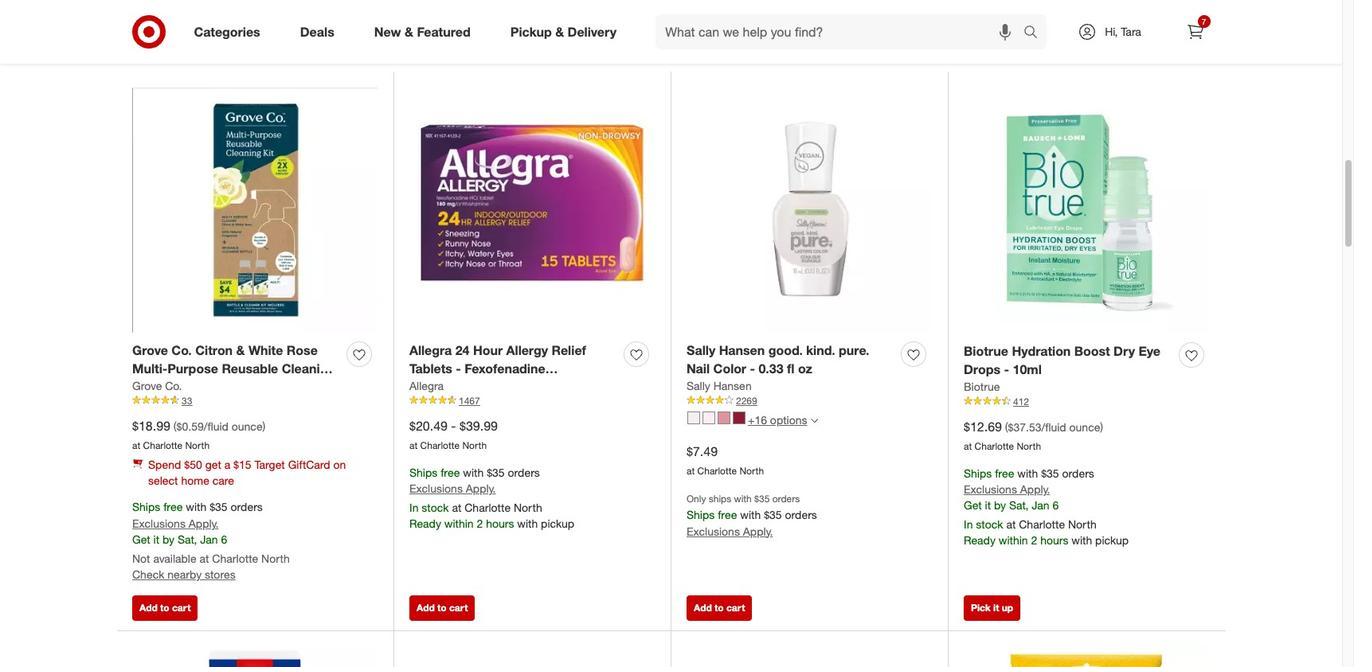 Task type: describe. For each thing, give the bounding box(es) containing it.
nail
[[687, 361, 710, 377]]

1,264
[[126, 22, 172, 44]]

hours inside ships free with $35 orders exclusions apply. get it by sat, jan 6 in stock at  charlotte north ready within 2 hours with pickup
[[1041, 534, 1069, 548]]

reusable
[[222, 361, 278, 377]]

orders for biotrue hydration boost dry eye drops - 10ml
[[1062, 467, 1095, 480]]

pick it up
[[971, 602, 1014, 614]]

cart for allegra 24 hour allergy relief tablets - fexofenadine hydrochloride
[[449, 602, 468, 614]]

hi,
[[1105, 25, 1118, 38]]

$39.99
[[460, 418, 498, 434]]

spend $50 get a $15 target giftcard on select home care
[[148, 458, 346, 487]]

giftcard
[[288, 458, 330, 471]]

relief
[[552, 343, 586, 359]]

+16 options
[[748, 413, 808, 427]]

$12.69
[[964, 419, 1002, 435]]

pickup & delivery
[[511, 24, 617, 40]]

grove for grove co. citron & white rose multi-purpose reusable cleaning kit
[[132, 343, 168, 359]]

33 link
[[132, 394, 378, 408]]

biotrue hydration boost dry eye drops - 10ml
[[964, 343, 1161, 378]]

) for $12.69
[[1101, 421, 1104, 434]]

+16
[[748, 413, 767, 427]]

ready inside ships free with $35 orders exclusions apply. get it by sat, jan 6 in stock at  charlotte north ready within 2 hours with pickup
[[964, 534, 996, 548]]

allegra link
[[410, 378, 444, 394]]

search button
[[1016, 14, 1055, 53]]

& inside grove co. citron & white rose multi-purpose reusable cleaning kit
[[236, 343, 245, 359]]

7 link
[[1178, 14, 1213, 49]]

allegra for allegra
[[410, 379, 444, 393]]

$20.49 - $39.99 at charlotte north
[[410, 418, 498, 451]]

rose
[[287, 343, 318, 359]]

add to cart button for allegra 24 hour allergy relief tablets - fexofenadine hydrochloride
[[410, 596, 475, 621]]

apply. for fexofenadine
[[466, 482, 496, 496]]

$37.53
[[1008, 421, 1042, 434]]

add for allegra 24 hour allergy relief tablets - fexofenadine hydrochloride
[[417, 602, 435, 614]]

$0.59
[[177, 420, 204, 433]]

at inside ships free with $35 orders exclusions apply. get it by sat, jan 6 not available at charlotte north check nearby stores
[[200, 552, 209, 566]]

sally for sally hansen
[[687, 379, 711, 393]]

drops
[[964, 362, 1001, 378]]

purpose
[[168, 361, 218, 377]]

north inside "$7.49 at charlotte north"
[[740, 465, 764, 477]]

add to cart for allegra 24 hour allergy relief tablets - fexofenadine hydrochloride
[[417, 602, 468, 614]]

grove co. citron & white rose multi-purpose reusable cleaning kit link
[[132, 342, 340, 395]]

charlotte inside ships free with $35 orders exclusions apply. in stock at  charlotte north ready within 2 hours with pickup
[[465, 501, 511, 515]]

cart for sally hansen good. kind. pure. nail color - 0.33 fl oz
[[727, 602, 745, 614]]

apply. for 10ml
[[1020, 483, 1050, 497]]

sally hansen
[[687, 379, 752, 393]]

6 for purpose
[[221, 533, 227, 547]]

day
[[1038, 27, 1060, 43]]

with inside ships free with $35 orders exclusions apply. get it by sat, jan 6 not available at charlotte north check nearby stores
[[186, 501, 207, 514]]

in inside ships free with $35 orders exclusions apply. get it by sat, jan 6 in stock at  charlotte north ready within 2 hours with pickup
[[964, 518, 973, 532]]

charlotte inside "$7.49 at charlotte north"
[[698, 465, 737, 477]]

to for sally hansen good. kind. pure. nail color - 0.33 fl oz
[[715, 602, 724, 614]]

sally hansen good. kind. pure. nail color - 0.33 fl oz link
[[687, 342, 895, 378]]

biotrue for biotrue
[[964, 380, 1000, 393]]

north inside $12.69 ( $37.53 /fluid ounce ) at charlotte north
[[1017, 440, 1041, 452]]

add to cart for grove co. citron & white rose multi-purpose reusable cleaning kit
[[139, 602, 191, 614]]

select
[[148, 474, 178, 487]]

orders for grove co. citron & white rose multi-purpose reusable cleaning kit
[[231, 501, 263, 514]]

- inside allegra 24 hour allergy relief tablets - fexofenadine hydrochloride
[[456, 361, 461, 377]]

$18.99 ( $0.59 /fluid ounce ) at charlotte north
[[132, 418, 266, 451]]

it for grove co. citron & white rose multi-purpose reusable cleaning kit
[[153, 533, 159, 547]]

search
[[1016, 25, 1055, 41]]

exclusions for grove co. citron & white rose multi-purpose reusable cleaning kit
[[132, 517, 186, 531]]

citron
[[195, 343, 233, 359]]

ready inside ships free with $35 orders exclusions apply. in stock at  charlotte north ready within 2 hours with pickup
[[410, 517, 441, 531]]

pick
[[971, 602, 991, 614]]

/fluid for $12.69
[[1042, 421, 1067, 434]]

110 white tea image
[[688, 412, 700, 425]]

multi-
[[132, 361, 168, 377]]

hansen for sally hansen
[[714, 379, 752, 393]]

same day delivery
[[1001, 27, 1109, 43]]

7
[[1202, 17, 1207, 26]]

24
[[456, 343, 470, 359]]

dry
[[1114, 343, 1135, 359]]

2269 link
[[687, 394, 932, 408]]

stock inside ships free with $35 orders exclusions apply. in stock at  charlotte north ready within 2 hours with pickup
[[422, 501, 449, 515]]

categories
[[194, 24, 260, 40]]

free inside only ships with $35 orders ships free with $35 orders exclusions apply.
[[718, 508, 737, 522]]

charlotte inside $12.69 ( $37.53 /fluid ounce ) at charlotte north
[[975, 440, 1014, 452]]

stock inside ships free with $35 orders exclusions apply. get it by sat, jan 6 in stock at  charlotte north ready within 2 hours with pickup
[[976, 518, 1004, 532]]

allegra 24 hour allergy relief tablets - fexofenadine hydrochloride link
[[410, 342, 617, 395]]

orders for allegra 24 hour allergy relief tablets - fexofenadine hydrochloride
[[508, 466, 540, 479]]

featured
[[417, 24, 471, 40]]

jan for 10ml
[[1032, 499, 1050, 513]]

1467
[[459, 395, 480, 407]]

allegra for allegra 24 hour allergy relief tablets - fexofenadine hydrochloride
[[410, 343, 452, 359]]

only ships with $35 orders ships free with $35 orders exclusions apply.
[[687, 493, 817, 538]]

$15
[[234, 458, 251, 471]]

ships free with $35 orders exclusions apply. get it by sat, jan 6 in stock at  charlotte north ready within 2 hours with pickup
[[964, 467, 1129, 548]]

categories link
[[180, 14, 280, 49]]

fexofenadine
[[465, 361, 545, 377]]

exclusions apply. button for grove co. citron & white rose multi-purpose reusable cleaning kit
[[132, 517, 219, 532]]

white
[[248, 343, 283, 359]]

north inside ships free with $35 orders exclusions apply. get it by sat, jan 6 not available at charlotte north check nearby stores
[[261, 552, 290, 566]]

) for $18.99
[[263, 420, 266, 433]]

$35 for allegra 24 hour allergy relief tablets - fexofenadine hydrochloride
[[487, 466, 505, 479]]

pure.
[[839, 343, 870, 359]]

/fluid for $18.99
[[204, 420, 229, 433]]

1467 link
[[410, 394, 655, 408]]

10ml
[[1013, 362, 1042, 378]]

ships for allegra 24 hour allergy relief tablets - fexofenadine hydrochloride
[[410, 466, 438, 479]]

pick it up button
[[964, 596, 1021, 621]]

a
[[224, 458, 230, 471]]

pickup inside ships free with $35 orders exclusions apply. get it by sat, jan 6 in stock at  charlotte north ready within 2 hours with pickup
[[1096, 534, 1129, 548]]

grove for grove co.
[[132, 379, 162, 393]]

check nearby stores button
[[132, 568, 236, 583]]

biotrue for biotrue hydration boost dry eye drops - 10ml
[[964, 343, 1009, 359]]

options
[[770, 413, 808, 427]]

exclusions apply. button down ships on the right bottom of the page
[[687, 524, 773, 540]]

- inside the $20.49 - $39.99 at charlotte north
[[451, 418, 456, 434]]

deals link
[[287, 14, 354, 49]]

sally hansen link
[[687, 378, 752, 394]]

apply. for purpose
[[189, 517, 219, 531]]

delivery for pickup & delivery
[[568, 24, 617, 40]]

33
[[182, 395, 192, 407]]

shipping
[[1155, 27, 1206, 43]]

sally for sally hansen good. kind. pure. nail color - 0.33 fl oz
[[687, 343, 716, 359]]

add to cart button for grove co. citron & white rose multi-purpose reusable cleaning kit
[[132, 596, 198, 621]]

cart for grove co. citron & white rose multi-purpose reusable cleaning kit
[[172, 602, 191, 614]]

tablets
[[410, 361, 452, 377]]

sally hansen good. kind. pure. nail color - 0.33 fl oz
[[687, 343, 870, 377]]

$50
[[184, 458, 202, 471]]

exclusions for allegra 24 hour allergy relief tablets - fexofenadine hydrochloride
[[410, 482, 463, 496]]

6 for 10ml
[[1053, 499, 1059, 513]]

412
[[1013, 396, 1029, 408]]

available
[[153, 552, 197, 566]]

charlotte inside ships free with $35 orders exclusions apply. get it by sat, jan 6 in stock at  charlotte north ready within 2 hours with pickup
[[1019, 518, 1065, 532]]

new
[[374, 24, 401, 40]]

up
[[1002, 602, 1014, 614]]

at inside $12.69 ( $37.53 /fluid ounce ) at charlotte north
[[964, 440, 972, 452]]

biotrue hydration boost dry eye drops - 10ml link
[[964, 343, 1173, 379]]

ships free with $35 orders exclusions apply. get it by sat, jan 6 not available at charlotte north check nearby stores
[[132, 501, 290, 582]]

grove co. link
[[132, 378, 182, 394]]

ships for biotrue hydration boost dry eye drops - 10ml
[[964, 467, 992, 480]]

grove co.
[[132, 379, 182, 393]]



Task type: vqa. For each thing, say whether or not it's contained in the screenshot.
the bottom range
no



Task type: locate. For each thing, give the bounding box(es) containing it.
1 vertical spatial pickup
[[1096, 534, 1129, 548]]

exclusions
[[410, 482, 463, 496], [964, 483, 1017, 497], [132, 517, 186, 531], [687, 525, 740, 538]]

3 add to cart from the left
[[694, 602, 745, 614]]

2 sally from the top
[[687, 379, 711, 393]]

hansen down color
[[714, 379, 752, 393]]

1 horizontal spatial to
[[437, 602, 447, 614]]

0 horizontal spatial hours
[[486, 517, 514, 531]]

allergy
[[506, 343, 548, 359]]

boost
[[1075, 343, 1110, 359]]

jan inside ships free with $35 orders exclusions apply. get it by sat, jan 6 not available at charlotte north check nearby stores
[[200, 533, 218, 547]]

& for pickup
[[555, 24, 564, 40]]

2 inside ships free with $35 orders exclusions apply. in stock at  charlotte north ready within 2 hours with pickup
[[477, 517, 483, 531]]

north inside ships free with $35 orders exclusions apply. in stock at  charlotte north ready within 2 hours with pickup
[[514, 501, 542, 515]]

it inside ships free with $35 orders exclusions apply. get it by sat, jan 6 not available at charlotte north check nearby stores
[[153, 533, 159, 547]]

free inside ships free with $35 orders exclusions apply. in stock at  charlotte north ready within 2 hours with pickup
[[441, 466, 460, 479]]

/fluid down "412" link
[[1042, 421, 1067, 434]]

biotrue inside biotrue hydration boost dry eye drops - 10ml
[[964, 343, 1009, 359]]

1 vertical spatial ready
[[964, 534, 996, 548]]

biotrue up drops
[[964, 343, 1009, 359]]

$12.69 ( $37.53 /fluid ounce ) at charlotte north
[[964, 419, 1104, 452]]

oz
[[798, 361, 812, 377]]

& for new
[[405, 24, 413, 40]]

- right "$20.49" at the left bottom of the page
[[451, 418, 456, 434]]

free for allegra 24 hour allergy relief tablets - fexofenadine hydrochloride
[[441, 466, 460, 479]]

0 horizontal spatial ounce
[[232, 420, 263, 433]]

0 vertical spatial hansen
[[719, 343, 765, 359]]

free down ships on the right bottom of the page
[[718, 508, 737, 522]]

ounce inside $12.69 ( $37.53 /fluid ounce ) at charlotte north
[[1070, 421, 1101, 434]]

get inside ships free with $35 orders exclusions apply. get it by sat, jan 6 not available at charlotte north check nearby stores
[[132, 533, 150, 547]]

jan down $12.69 ( $37.53 /fluid ounce ) at charlotte north at bottom right
[[1032, 499, 1050, 513]]

hansen for sally hansen good. kind. pure. nail color - 0.33 fl oz
[[719, 343, 765, 359]]

at
[[132, 440, 140, 451], [410, 440, 418, 451], [964, 440, 972, 452], [687, 465, 695, 477], [452, 501, 462, 515], [1007, 518, 1016, 532], [200, 552, 209, 566]]

exclusions apply. button for allegra 24 hour allergy relief tablets - fexofenadine hydrochloride
[[410, 482, 496, 497]]

What can we help you find? suggestions appear below search field
[[656, 14, 1027, 49]]

co. inside grove co. citron & white rose multi-purpose reusable cleaning kit
[[172, 343, 192, 359]]

exclusions apply. button
[[410, 482, 496, 497], [964, 482, 1050, 498], [132, 517, 219, 532], [687, 524, 773, 540]]

0 vertical spatial it
[[985, 499, 991, 513]]

grove inside grove co. citron & white rose multi-purpose reusable cleaning kit
[[132, 343, 168, 359]]

- left 0.33 at bottom
[[750, 361, 755, 377]]

2 biotrue from the top
[[964, 380, 1000, 393]]

0 vertical spatial hours
[[486, 517, 514, 531]]

check
[[132, 568, 164, 582]]

0 vertical spatial allegra
[[410, 343, 452, 359]]

allegra inside allegra 24 hour allergy relief tablets - fexofenadine hydrochloride
[[410, 343, 452, 359]]

hour
[[473, 343, 503, 359]]

0 vertical spatial in
[[410, 501, 419, 515]]

pickup
[[541, 517, 575, 531], [1096, 534, 1129, 548]]

1 vertical spatial allegra
[[410, 379, 444, 393]]

1 vertical spatial get
[[132, 533, 150, 547]]

) down 33 link
[[263, 420, 266, 433]]

( for $18.99
[[174, 420, 177, 433]]

0 horizontal spatial jan
[[200, 533, 218, 547]]

sally inside "sally hansen good. kind. pure. nail color - 0.33 fl oz"
[[687, 343, 716, 359]]

cleaning
[[282, 361, 335, 377]]

1 horizontal spatial ounce
[[1070, 421, 1101, 434]]

( right $12.69
[[1005, 421, 1008, 434]]

get for biotrue hydration boost dry eye drops - 10ml
[[964, 499, 982, 513]]

jan inside ships free with $35 orders exclusions apply. get it by sat, jan 6 in stock at  charlotte north ready within 2 hours with pickup
[[1032, 499, 1050, 513]]

results
[[177, 22, 236, 44]]

- down 24
[[456, 361, 461, 377]]

allegra
[[410, 343, 452, 359], [410, 379, 444, 393]]

free down $12.69 ( $37.53 /fluid ounce ) at charlotte north at bottom right
[[995, 467, 1015, 480]]

2 inside ships free with $35 orders exclusions apply. get it by sat, jan 6 in stock at  charlotte north ready within 2 hours with pickup
[[1031, 534, 1038, 548]]

exclusions down $12.69
[[964, 483, 1017, 497]]

0 vertical spatial stock
[[422, 501, 449, 515]]

at inside the $20.49 - $39.99 at charlotte north
[[410, 440, 418, 451]]

1 horizontal spatial cart
[[449, 602, 468, 614]]

$7.49 at charlotte north
[[687, 444, 764, 477]]

0 horizontal spatial by
[[163, 533, 175, 547]]

ships down $12.69
[[964, 467, 992, 480]]

0 horizontal spatial delivery
[[568, 24, 617, 40]]

at inside ships free with $35 orders exclusions apply. in stock at  charlotte north ready within 2 hours with pickup
[[452, 501, 462, 515]]

1 add to cart button from the left
[[132, 596, 198, 621]]

kind.
[[807, 343, 836, 359]]

0 horizontal spatial it
[[153, 533, 159, 547]]

exclusions apply. button down $12.69 ( $37.53 /fluid ounce ) at charlotte north at bottom right
[[964, 482, 1050, 498]]

all colors + 16 more colors image
[[811, 418, 818, 425]]

shipping button
[[1126, 18, 1216, 53]]

1 horizontal spatial ready
[[964, 534, 996, 548]]

ships down select
[[132, 501, 160, 514]]

grove down the multi-
[[132, 379, 162, 393]]

$35 inside ships free with $35 orders exclusions apply. get it by sat, jan 6 in stock at  charlotte north ready within 2 hours with pickup
[[1041, 467, 1059, 480]]

with
[[463, 466, 484, 479], [1018, 467, 1038, 480], [734, 493, 752, 505], [186, 501, 207, 514], [740, 508, 761, 522], [517, 517, 538, 531], [1072, 534, 1093, 548]]

add to cart button for sally hansen good. kind. pure. nail color - 0.33 fl oz
[[687, 596, 752, 621]]

2 horizontal spatial it
[[994, 602, 999, 614]]

2 vertical spatial it
[[994, 602, 999, 614]]

exclusions inside ships free with $35 orders exclusions apply. get it by sat, jan 6 in stock at  charlotte north ready within 2 hours with pickup
[[964, 483, 1017, 497]]

)
[[263, 420, 266, 433], [1101, 421, 1104, 434]]

at inside $18.99 ( $0.59 /fluid ounce ) at charlotte north
[[132, 440, 140, 451]]

within inside ships free with $35 orders exclusions apply. get it by sat, jan 6 in stock at  charlotte north ready within 2 hours with pickup
[[999, 534, 1028, 548]]

1 vertical spatial hours
[[1041, 534, 1069, 548]]

co. for grove co.
[[165, 379, 182, 393]]

1 horizontal spatial in
[[964, 518, 973, 532]]

it for biotrue hydration boost dry eye drops - 10ml
[[985, 499, 991, 513]]

1 grove from the top
[[132, 343, 168, 359]]

sat, for purpose
[[178, 533, 197, 547]]

get
[[205, 458, 221, 471]]

to for allegra 24 hour allergy relief tablets - fexofenadine hydrochloride
[[437, 602, 447, 614]]

it inside ships free with $35 orders exclusions apply. get it by sat, jan 6 in stock at  charlotte north ready within 2 hours with pickup
[[985, 499, 991, 513]]

ships inside ships free with $35 orders exclusions apply. get it by sat, jan 6 not available at charlotte north check nearby stores
[[132, 501, 160, 514]]

get inside ships free with $35 orders exclusions apply. get it by sat, jan 6 in stock at  charlotte north ready within 2 hours with pickup
[[964, 499, 982, 513]]

/fluid inside $12.69 ( $37.53 /fluid ounce ) at charlotte north
[[1042, 421, 1067, 434]]

0 horizontal spatial add
[[139, 602, 158, 614]]

ships inside ships free with $35 orders exclusions apply. in stock at  charlotte north ready within 2 hours with pickup
[[410, 466, 438, 479]]

at inside "$7.49 at charlotte north"
[[687, 465, 695, 477]]

add for grove co. citron & white rose multi-purpose reusable cleaning kit
[[139, 602, 158, 614]]

1 horizontal spatial jan
[[1032, 499, 1050, 513]]

hansen
[[719, 343, 765, 359], [714, 379, 752, 393]]

/fluid
[[204, 420, 229, 433], [1042, 421, 1067, 434]]

1 horizontal spatial add
[[417, 602, 435, 614]]

2 grove from the top
[[132, 379, 162, 393]]

apply. inside ships free with $35 orders exclusions apply. get it by sat, jan 6 not available at charlotte north check nearby stores
[[189, 517, 219, 531]]

2 horizontal spatial add to cart
[[694, 602, 745, 614]]

hansen inside "sally hansen good. kind. pure. nail color - 0.33 fl oz"
[[719, 343, 765, 359]]

allegra 24 hour allergy relief tablets - fexofenadine hydrochloride
[[410, 343, 586, 395]]

stores
[[205, 568, 236, 582]]

north inside ships free with $35 orders exclusions apply. get it by sat, jan 6 in stock at  charlotte north ready within 2 hours with pickup
[[1068, 518, 1097, 532]]

- inside biotrue hydration boost dry eye drops - 10ml
[[1004, 362, 1010, 378]]

0 vertical spatial within
[[444, 517, 474, 531]]

1 add to cart from the left
[[139, 602, 191, 614]]

sat, down $12.69 ( $37.53 /fluid ounce ) at charlotte north at bottom right
[[1009, 499, 1029, 513]]

by inside ships free with $35 orders exclusions apply. get it by sat, jan 6 not available at charlotte north check nearby stores
[[163, 533, 175, 547]]

free down select
[[163, 501, 183, 514]]

grove co. citron & white rose multi-purpose reusable cleaning kit image
[[132, 87, 378, 333], [132, 87, 378, 333]]

1 horizontal spatial &
[[405, 24, 413, 40]]

1 vertical spatial sally
[[687, 379, 711, 393]]

on
[[333, 458, 346, 471]]

charlotte inside $18.99 ( $0.59 /fluid ounce ) at charlotte north
[[143, 440, 183, 451]]

kit
[[132, 379, 149, 395]]

free down the $20.49 - $39.99 at charlotte north
[[441, 466, 460, 479]]

190 pinky clay image
[[718, 412, 731, 425]]

0 horizontal spatial ready
[[410, 517, 441, 531]]

in inside ships free with $35 orders exclusions apply. in stock at  charlotte north ready within 2 hours with pickup
[[410, 501, 419, 515]]

0 horizontal spatial sat,
[[178, 533, 197, 547]]

hours
[[486, 517, 514, 531], [1041, 534, 1069, 548]]

2 cart from the left
[[449, 602, 468, 614]]

free for biotrue hydration boost dry eye drops - 10ml
[[995, 467, 1015, 480]]

3 to from the left
[[715, 602, 724, 614]]

same day delivery button
[[972, 18, 1119, 53]]

all colors + 16 more colors element
[[811, 416, 818, 425]]

0 horizontal spatial (
[[174, 420, 177, 433]]

charlotte inside ships free with $35 orders exclusions apply. get it by sat, jan 6 not available at charlotte north check nearby stores
[[212, 552, 258, 566]]

deals
[[300, 24, 334, 40]]

0 horizontal spatial to
[[160, 602, 169, 614]]

get down $12.69
[[964, 499, 982, 513]]

ounce down 33 link
[[232, 420, 263, 433]]

by inside ships free with $35 orders exclusions apply. get it by sat, jan 6 in stock at  charlotte north ready within 2 hours with pickup
[[994, 499, 1006, 513]]

biotrue down drops
[[964, 380, 1000, 393]]

hours inside ships free with $35 orders exclusions apply. in stock at  charlotte north ready within 2 hours with pickup
[[486, 517, 514, 531]]

6 inside ships free with $35 orders exclusions apply. get it by sat, jan 6 in stock at  charlotte north ready within 2 hours with pickup
[[1053, 499, 1059, 513]]

within inside ships free with $35 orders exclusions apply. in stock at  charlotte north ready within 2 hours with pickup
[[444, 517, 474, 531]]

add for sally hansen good. kind. pure. nail color - 0.33 fl oz
[[694, 602, 712, 614]]

ounce
[[232, 420, 263, 433], [1070, 421, 1101, 434]]

0 horizontal spatial within
[[444, 517, 474, 531]]

1 vertical spatial stock
[[976, 518, 1004, 532]]

ships down "$20.49" at the left bottom of the page
[[410, 466, 438, 479]]

0 vertical spatial grove
[[132, 343, 168, 359]]

1 horizontal spatial (
[[1005, 421, 1008, 434]]

1 vertical spatial hansen
[[714, 379, 752, 393]]

apply. inside only ships with $35 orders ships free with $35 orders exclusions apply.
[[743, 525, 773, 538]]

color
[[714, 361, 747, 377]]

co.
[[172, 343, 192, 359], [165, 379, 182, 393]]

1 horizontal spatial /fluid
[[1042, 421, 1067, 434]]

care
[[213, 474, 234, 487]]

0 horizontal spatial &
[[236, 343, 245, 359]]

exclusions inside ships free with $35 orders exclusions apply. get it by sat, jan 6 not available at charlotte north check nearby stores
[[132, 517, 186, 531]]

exclusions for biotrue hydration boost dry eye drops - 10ml
[[964, 483, 1017, 497]]

free inside ships free with $35 orders exclusions apply. get it by sat, jan 6 in stock at  charlotte north ready within 2 hours with pickup
[[995, 467, 1015, 480]]

1 horizontal spatial it
[[985, 499, 991, 513]]

1 vertical spatial by
[[163, 533, 175, 547]]

$35 inside ships free with $35 orders exclusions apply. get it by sat, jan 6 not available at charlotte north check nearby stores
[[210, 501, 228, 514]]

ounce for $18.99
[[232, 420, 263, 433]]

co. inside grove co. link
[[165, 379, 182, 393]]

eye
[[1139, 343, 1161, 359]]

sally down 'nail'
[[687, 379, 711, 393]]

2 add from the left
[[417, 602, 435, 614]]

3 add from the left
[[694, 602, 712, 614]]

apply. down "$7.49 at charlotte north"
[[743, 525, 773, 538]]

hydration
[[1012, 343, 1071, 359]]

ready
[[410, 517, 441, 531], [964, 534, 996, 548]]

- left 10ml
[[1004, 362, 1010, 378]]

orders inside ships free with $35 orders exclusions apply. get it by sat, jan 6 not available at charlotte north check nearby stores
[[231, 501, 263, 514]]

sat, up available
[[178, 533, 197, 547]]

0 horizontal spatial get
[[132, 533, 150, 547]]

apply. down home
[[189, 517, 219, 531]]

apply. down the $20.49 - $39.99 at charlotte north
[[466, 482, 496, 496]]

( inside $18.99 ( $0.59 /fluid ounce ) at charlotte north
[[174, 420, 177, 433]]

1 vertical spatial 6
[[221, 533, 227, 547]]

/fluid up the get
[[204, 420, 229, 433]]

it left the up
[[994, 602, 999, 614]]

sat, for 10ml
[[1009, 499, 1029, 513]]

apply.
[[466, 482, 496, 496], [1020, 483, 1050, 497], [189, 517, 219, 531], [743, 525, 773, 538]]

1 vertical spatial co.
[[165, 379, 182, 393]]

2 horizontal spatial &
[[555, 24, 564, 40]]

( for $12.69
[[1005, 421, 1008, 434]]

delivery for same day delivery
[[1063, 27, 1109, 43]]

tara
[[1121, 25, 1142, 38]]

0 horizontal spatial /fluid
[[204, 420, 229, 433]]

apply. inside ships free with $35 orders exclusions apply. in stock at  charlotte north ready within 2 hours with pickup
[[466, 482, 496, 496]]

co. up 33 on the bottom of page
[[165, 379, 182, 393]]

2
[[477, 517, 483, 531], [1031, 534, 1038, 548]]

spend
[[148, 458, 181, 471]]

1 horizontal spatial add to cart
[[417, 602, 468, 614]]

new & featured link
[[361, 14, 491, 49]]

2 horizontal spatial add
[[694, 602, 712, 614]]

412 link
[[964, 395, 1210, 409]]

(
[[174, 420, 177, 433], [1005, 421, 1008, 434]]

exclusions inside only ships with $35 orders ships free with $35 orders exclusions apply.
[[687, 525, 740, 538]]

2 to from the left
[[437, 602, 447, 614]]

2 horizontal spatial add to cart button
[[687, 596, 752, 621]]

1 horizontal spatial 2
[[1031, 534, 1038, 548]]

home
[[181, 474, 209, 487]]

6 inside ships free with $35 orders exclusions apply. get it by sat, jan 6 not available at charlotte north check nearby stores
[[221, 533, 227, 547]]

0 horizontal spatial 6
[[221, 533, 227, 547]]

add to cart button
[[132, 596, 198, 621], [410, 596, 475, 621], [687, 596, 752, 621]]

orders inside ships free with $35 orders exclusions apply. get it by sat, jan 6 in stock at  charlotte north ready within 2 hours with pickup
[[1062, 467, 1095, 480]]

ships inside only ships with $35 orders ships free with $35 orders exclusions apply.
[[687, 508, 715, 522]]

( right $18.99
[[174, 420, 177, 433]]

delivery inside button
[[1063, 27, 1109, 43]]

1 horizontal spatial hours
[[1041, 534, 1069, 548]]

exclusions apply. button down the $20.49 - $39.99 at charlotte north
[[410, 482, 496, 497]]

0 horizontal spatial cart
[[172, 602, 191, 614]]

exclusions down ships on the right bottom of the page
[[687, 525, 740, 538]]

1 horizontal spatial pickup
[[1096, 534, 1129, 548]]

pickup for pickup & delivery
[[511, 24, 552, 40]]

sally up 'nail'
[[687, 343, 716, 359]]

1 add from the left
[[139, 602, 158, 614]]

by for biotrue hydration boost dry eye drops - 10ml
[[994, 499, 1006, 513]]

not
[[132, 552, 150, 566]]

sat, inside ships free with $35 orders exclusions apply. get it by sat, jan 6 in stock at  charlotte north ready within 2 hours with pickup
[[1009, 499, 1029, 513]]

exclusions inside ships free with $35 orders exclusions apply. in stock at  charlotte north ready within 2 hours with pickup
[[410, 482, 463, 496]]

1 horizontal spatial pickup
[[794, 27, 833, 43]]

3 cart from the left
[[727, 602, 745, 614]]

6
[[1053, 499, 1059, 513], [221, 533, 227, 547]]

north inside the $20.49 - $39.99 at charlotte north
[[462, 440, 487, 451]]

ounce for $12.69
[[1070, 421, 1101, 434]]

6 down $12.69 ( $37.53 /fluid ounce ) at charlotte north at bottom right
[[1053, 499, 1059, 513]]

grove up the multi-
[[132, 343, 168, 359]]

co. for grove co. citron & white rose multi-purpose reusable cleaning kit
[[172, 343, 192, 359]]

pickup
[[511, 24, 552, 40], [794, 27, 833, 43]]

jan for purpose
[[200, 533, 218, 547]]

by up available
[[163, 533, 175, 547]]

2269
[[736, 395, 757, 407]]

$35 for grove co. citron & white rose multi-purpose reusable cleaning kit
[[210, 501, 228, 514]]

0 vertical spatial 2
[[477, 517, 483, 531]]

1 vertical spatial within
[[999, 534, 1028, 548]]

1 horizontal spatial within
[[999, 534, 1028, 548]]

1 to from the left
[[160, 602, 169, 614]]

free for grove co. citron & white rose multi-purpose reusable cleaning kit
[[163, 501, 183, 514]]

1 vertical spatial it
[[153, 533, 159, 547]]

260 eco-rose image
[[733, 412, 746, 425]]

1 horizontal spatial stock
[[976, 518, 1004, 532]]

1 horizontal spatial add to cart button
[[410, 596, 475, 621]]

new & featured
[[374, 24, 471, 40]]

hydrochloride
[[410, 379, 495, 395]]

$18.99
[[132, 418, 170, 434]]

2 allegra from the top
[[410, 379, 444, 393]]

0 vertical spatial get
[[964, 499, 982, 513]]

allegra 24 hour allergy relief tablets - fexofenadine hydrochloride image
[[410, 87, 655, 333], [410, 87, 655, 333]]

pickup inside button
[[794, 27, 833, 43]]

0 horizontal spatial pickup
[[541, 517, 575, 531]]

0 vertical spatial 6
[[1053, 499, 1059, 513]]

ounce inside $18.99 ( $0.59 /fluid ounce ) at charlotte north
[[232, 420, 263, 433]]

1 horizontal spatial sat,
[[1009, 499, 1029, 513]]

hi, tara
[[1105, 25, 1142, 38]]

0 vertical spatial sat,
[[1009, 499, 1029, 513]]

1 vertical spatial 2
[[1031, 534, 1038, 548]]

pickup inside ships free with $35 orders exclusions apply. in stock at  charlotte north ready within 2 hours with pickup
[[541, 517, 575, 531]]

1 cart from the left
[[172, 602, 191, 614]]

- inside "sally hansen good. kind. pure. nail color - 0.33 fl oz"
[[750, 361, 755, 377]]

apply. inside ships free with $35 orders exclusions apply. get it by sat, jan 6 in stock at  charlotte north ready within 2 hours with pickup
[[1020, 483, 1050, 497]]

$20.49
[[410, 418, 448, 434]]

free inside ships free with $35 orders exclusions apply. get it by sat, jan 6 not available at charlotte north check nearby stores
[[163, 501, 183, 514]]

3 add to cart button from the left
[[687, 596, 752, 621]]

1 allegra from the top
[[410, 343, 452, 359]]

0 vertical spatial ready
[[410, 517, 441, 531]]

ricola cough drops - natural herb - 45ct image
[[964, 647, 1210, 668], [964, 647, 1210, 668]]

0 vertical spatial co.
[[172, 343, 192, 359]]

ships down "only"
[[687, 508, 715, 522]]

1 biotrue from the top
[[964, 343, 1009, 359]]

orders inside ships free with $35 orders exclusions apply. in stock at  charlotte north ready within 2 hours with pickup
[[508, 466, 540, 479]]

same
[[1001, 27, 1034, 43]]

by down $12.69 ( $37.53 /fluid ounce ) at charlotte north at bottom right
[[994, 499, 1006, 513]]

200 pink cloud image
[[703, 412, 715, 425]]

0 horizontal spatial 2
[[477, 517, 483, 531]]

1 vertical spatial grove
[[132, 379, 162, 393]]

0 horizontal spatial pickup
[[511, 24, 552, 40]]

co. up purpose
[[172, 343, 192, 359]]

0 horizontal spatial add to cart
[[139, 602, 191, 614]]

2 add to cart button from the left
[[410, 596, 475, 621]]

ships for grove co. citron & white rose multi-purpose reusable cleaning kit
[[132, 501, 160, 514]]

ounce down "412" link
[[1070, 421, 1101, 434]]

hansen up color
[[719, 343, 765, 359]]

1 horizontal spatial delivery
[[1063, 27, 1109, 43]]

1 horizontal spatial by
[[994, 499, 1006, 513]]

delivery
[[568, 24, 617, 40], [1063, 27, 1109, 43]]

1 horizontal spatial get
[[964, 499, 982, 513]]

apply. down $12.69 ( $37.53 /fluid ounce ) at charlotte north at bottom right
[[1020, 483, 1050, 497]]

it inside button
[[994, 602, 999, 614]]

exclusions up available
[[132, 517, 186, 531]]

1 vertical spatial biotrue
[[964, 380, 1000, 393]]

to for grove co. citron & white rose multi-purpose reusable cleaning kit
[[160, 602, 169, 614]]

0 vertical spatial biotrue
[[964, 343, 1009, 359]]

grove
[[132, 343, 168, 359], [132, 379, 162, 393]]

it down $12.69
[[985, 499, 991, 513]]

at inside ships free with $35 orders exclusions apply. get it by sat, jan 6 in stock at  charlotte north ready within 2 hours with pickup
[[1007, 518, 1016, 532]]

get up not
[[132, 533, 150, 547]]

$35 inside ships free with $35 orders exclusions apply. in stock at  charlotte north ready within 2 hours with pickup
[[487, 466, 505, 479]]

2 add to cart from the left
[[417, 602, 468, 614]]

jan up stores
[[200, 533, 218, 547]]

0.33
[[759, 361, 784, 377]]

0 vertical spatial pickup
[[541, 517, 575, 531]]

north
[[185, 440, 210, 451], [462, 440, 487, 451], [1017, 440, 1041, 452], [740, 465, 764, 477], [514, 501, 542, 515], [1068, 518, 1097, 532], [261, 552, 290, 566]]

6 up stores
[[221, 533, 227, 547]]

0 horizontal spatial add to cart button
[[132, 596, 198, 621]]

get for grove co. citron & white rose multi-purpose reusable cleaning kit
[[132, 533, 150, 547]]

ships inside ships free with $35 orders exclusions apply. get it by sat, jan 6 in stock at  charlotte north ready within 2 hours with pickup
[[964, 467, 992, 480]]

add to cart
[[139, 602, 191, 614], [417, 602, 468, 614], [694, 602, 745, 614]]

add to cart for sally hansen good. kind. pure. nail color - 0.33 fl oz
[[694, 602, 745, 614]]

allegra up tablets on the bottom of the page
[[410, 343, 452, 359]]

1 horizontal spatial )
[[1101, 421, 1104, 434]]

1 sally from the top
[[687, 343, 716, 359]]

exclusions down the $20.49 - $39.99 at charlotte north
[[410, 482, 463, 496]]

0 horizontal spatial in
[[410, 501, 419, 515]]

silk original almond milk - 0.5gal image
[[132, 647, 378, 668], [132, 647, 378, 668]]

) down "412" link
[[1101, 421, 1104, 434]]

/fluid inside $18.99 ( $0.59 /fluid ounce ) at charlotte north
[[204, 420, 229, 433]]

$35 for biotrue hydration boost dry eye drops - 10ml
[[1041, 467, 1059, 480]]

by for grove co. citron & white rose multi-purpose reusable cleaning kit
[[163, 533, 175, 547]]

sat, inside ships free with $35 orders exclusions apply. get it by sat, jan 6 not available at charlotte north check nearby stores
[[178, 533, 197, 547]]

sally hansen good. kind. pure. nail color - 0.33 fl oz image
[[687, 87, 932, 333], [687, 87, 932, 333]]

it up available
[[153, 533, 159, 547]]

cart
[[172, 602, 191, 614], [449, 602, 468, 614], [727, 602, 745, 614]]

2 horizontal spatial cart
[[727, 602, 745, 614]]

1 vertical spatial in
[[964, 518, 973, 532]]

0 vertical spatial by
[[994, 499, 1006, 513]]

0 vertical spatial jan
[[1032, 499, 1050, 513]]

exclusions apply. button up available
[[132, 517, 219, 532]]

0 horizontal spatial stock
[[422, 501, 449, 515]]

) inside $18.99 ( $0.59 /fluid ounce ) at charlotte north
[[263, 420, 266, 433]]

1 horizontal spatial 6
[[1053, 499, 1059, 513]]

( inside $12.69 ( $37.53 /fluid ounce ) at charlotte north
[[1005, 421, 1008, 434]]

biotrue hydration boost dry eye drops - 10ml image
[[964, 87, 1210, 333], [964, 87, 1210, 333]]

0 vertical spatial sally
[[687, 343, 716, 359]]

pickup for pickup
[[794, 27, 833, 43]]

2 horizontal spatial to
[[715, 602, 724, 614]]

1 vertical spatial jan
[[200, 533, 218, 547]]

fl
[[787, 361, 795, 377]]

) inside $12.69 ( $37.53 /fluid ounce ) at charlotte north
[[1101, 421, 1104, 434]]

it
[[985, 499, 991, 513], [153, 533, 159, 547], [994, 602, 999, 614]]

exclusions apply. button for biotrue hydration boost dry eye drops - 10ml
[[964, 482, 1050, 498]]

allegra down tablets on the bottom of the page
[[410, 379, 444, 393]]

1 vertical spatial sat,
[[178, 533, 197, 547]]

north inside $18.99 ( $0.59 /fluid ounce ) at charlotte north
[[185, 440, 210, 451]]

pickup button
[[765, 18, 843, 53]]

grove co. citron & white rose multi-purpose reusable cleaning kit
[[132, 343, 335, 395]]

0 horizontal spatial )
[[263, 420, 266, 433]]

charlotte inside the $20.49 - $39.99 at charlotte north
[[420, 440, 460, 451]]



